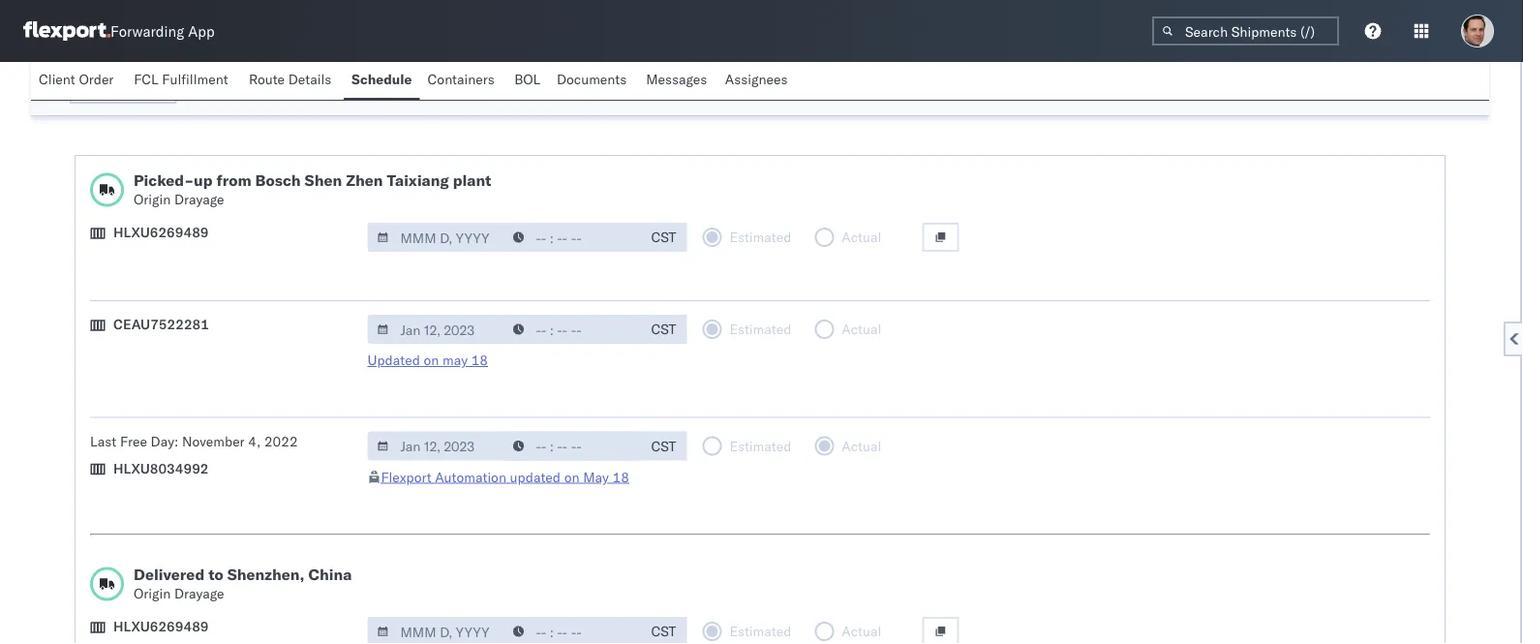 Task type: locate. For each thing, give the bounding box(es) containing it.
forwarding
[[110, 22, 184, 40]]

client order button
[[31, 62, 126, 100]]

1 -- : -- -- text field from the top
[[503, 223, 641, 252]]

4 cst from the top
[[651, 623, 676, 640]]

on left may
[[564, 469, 580, 486]]

taixiang
[[387, 171, 449, 190]]

documents
[[557, 71, 627, 88]]

1 horizontal spatial 18
[[613, 469, 629, 486]]

1 mmm d, yyyy text field from the top
[[367, 315, 505, 344]]

delivered
[[134, 565, 205, 584]]

on
[[424, 352, 439, 369], [564, 469, 580, 486]]

assignees button
[[717, 62, 799, 100]]

hlxu6269489 down delivered
[[113, 618, 209, 635]]

2 origin from the top
[[134, 585, 171, 602]]

messages button
[[638, 62, 717, 100]]

1 hlxu6269489 from the top
[[113, 224, 209, 241]]

hlxu6269489
[[113, 224, 209, 241], [113, 618, 209, 635]]

0 vertical spatial origin
[[134, 191, 171, 208]]

on left may on the bottom of page
[[424, 352, 439, 369]]

18 right may on the bottom of page
[[471, 352, 488, 369]]

shenzhen,
[[227, 565, 305, 584]]

1 origin from the top
[[134, 191, 171, 208]]

0 horizontal spatial on
[[424, 352, 439, 369]]

forwarding app
[[110, 22, 215, 40]]

-- : -- -- text field
[[503, 223, 641, 252], [503, 315, 641, 344], [503, 432, 641, 461], [503, 617, 641, 643]]

updated on may 18
[[367, 352, 488, 369]]

3 mmm d, yyyy text field from the top
[[367, 617, 505, 643]]

container button
[[70, 75, 177, 104]]

messages
[[646, 71, 707, 88]]

2 -- : -- -- text field from the top
[[503, 315, 641, 344]]

free
[[120, 433, 147, 450]]

origin down delivered
[[134, 585, 171, 602]]

schedule
[[352, 71, 412, 88]]

0 vertical spatial 18
[[471, 352, 488, 369]]

from
[[216, 171, 251, 190]]

origin inside delivered to shenzhen, china origin drayage
[[134, 585, 171, 602]]

route details button
[[241, 62, 344, 100]]

assignees
[[725, 71, 788, 88]]

1 vertical spatial hlxu6269489
[[113, 618, 209, 635]]

picked-
[[134, 171, 194, 190]]

china
[[308, 565, 352, 584]]

details
[[288, 71, 332, 88]]

1 horizontal spatial on
[[564, 469, 580, 486]]

1 vertical spatial mmm d, yyyy text field
[[367, 432, 505, 461]]

3 cst from the top
[[651, 438, 676, 455]]

hlxu6269489 down picked-
[[113, 224, 209, 241]]

documents button
[[549, 62, 638, 100]]

last
[[90, 433, 116, 450]]

fcl fulfillment
[[134, 71, 228, 88]]

plant
[[453, 171, 491, 190]]

-- : -- -- text field for second mmm d, yyyy text box from the top
[[503, 432, 641, 461]]

1 vertical spatial origin
[[134, 585, 171, 602]]

drayage down to
[[174, 585, 224, 602]]

containers
[[427, 71, 495, 88]]

0 vertical spatial drayage
[[174, 191, 224, 208]]

containers button
[[420, 62, 507, 100]]

drayage down up at the top of page
[[174, 191, 224, 208]]

to
[[208, 565, 223, 584]]

origin down picked-
[[134, 191, 171, 208]]

0 vertical spatial mmm d, yyyy text field
[[367, 315, 505, 344]]

MMM D, YYYY text field
[[367, 315, 505, 344], [367, 432, 505, 461], [367, 617, 505, 643]]

origin
[[134, 191, 171, 208], [134, 585, 171, 602]]

flexport automation updated on may 18 button
[[381, 469, 629, 486]]

may
[[583, 469, 609, 486]]

2 cst from the top
[[651, 321, 676, 338]]

drayage
[[174, 191, 224, 208], [174, 585, 224, 602]]

automation
[[435, 469, 506, 486]]

18 right may
[[613, 469, 629, 486]]

4 -- : -- -- text field from the top
[[503, 617, 641, 643]]

1 drayage from the top
[[174, 191, 224, 208]]

0 vertical spatial hlxu6269489
[[113, 224, 209, 241]]

3 -- : -- -- text field from the top
[[503, 432, 641, 461]]

1 vertical spatial drayage
[[174, 585, 224, 602]]

bol button
[[507, 62, 549, 100]]

zhen
[[346, 171, 383, 190]]

fulfillment
[[162, 71, 228, 88]]

18
[[471, 352, 488, 369], [613, 469, 629, 486]]

2 vertical spatial mmm d, yyyy text field
[[367, 617, 505, 643]]

client order
[[39, 71, 114, 88]]

1 vertical spatial on
[[564, 469, 580, 486]]

-- : -- -- text field for 1st mmm d, yyyy text box from the bottom of the page
[[503, 617, 641, 643]]

cst
[[651, 229, 676, 246], [651, 321, 676, 338], [651, 438, 676, 455], [651, 623, 676, 640]]

2 drayage from the top
[[174, 585, 224, 602]]

updated
[[367, 352, 420, 369]]

flexport
[[381, 469, 432, 486]]



Task type: describe. For each thing, give the bounding box(es) containing it.
updated on may 18 button
[[367, 352, 488, 369]]

drayage inside picked-up from bosch shen zhen taixiang plant origin drayage
[[174, 191, 224, 208]]

0 vertical spatial on
[[424, 352, 439, 369]]

fcl fulfillment button
[[126, 62, 241, 100]]

bosch
[[255, 171, 301, 190]]

up
[[194, 171, 213, 190]]

ceau7522281
[[113, 316, 209, 333]]

forwarding app link
[[23, 21, 215, 41]]

-- : -- -- text field for third mmm d, yyyy text box from the bottom
[[503, 315, 641, 344]]

container
[[83, 81, 144, 98]]

drayage inside delivered to shenzhen, china origin drayage
[[174, 585, 224, 602]]

may
[[443, 352, 468, 369]]

flexport automation updated on may 18
[[381, 469, 629, 486]]

client
[[39, 71, 75, 88]]

Search Shipments (/) text field
[[1152, 16, 1339, 46]]

2 mmm d, yyyy text field from the top
[[367, 432, 505, 461]]

updated
[[510, 469, 561, 486]]

MMM D, YYYY text field
[[367, 223, 505, 252]]

1 vertical spatial 18
[[613, 469, 629, 486]]

schedule button
[[344, 62, 420, 100]]

origin inside picked-up from bosch shen zhen taixiang plant origin drayage
[[134, 191, 171, 208]]

route details
[[249, 71, 332, 88]]

2022
[[264, 433, 298, 450]]

2 hlxu6269489 from the top
[[113, 618, 209, 635]]

-- : -- -- text field for mmm d, yyyy text field
[[503, 223, 641, 252]]

1 cst from the top
[[651, 229, 676, 246]]

picked-up from bosch shen zhen taixiang plant origin drayage
[[134, 171, 491, 208]]

0 horizontal spatial 18
[[471, 352, 488, 369]]

order
[[79, 71, 114, 88]]

bol
[[514, 71, 541, 88]]

flexport. image
[[23, 21, 110, 41]]

fcl
[[134, 71, 158, 88]]

hlxu8034992
[[113, 460, 209, 477]]

app
[[188, 22, 215, 40]]

last free day: november 4, 2022
[[90, 433, 298, 450]]

delivered to shenzhen, china origin drayage
[[134, 565, 352, 602]]

shen
[[305, 171, 342, 190]]

route
[[249, 71, 285, 88]]

4,
[[248, 433, 261, 450]]

november
[[182, 433, 245, 450]]

day:
[[151, 433, 179, 450]]



Task type: vqa. For each thing, say whether or not it's contained in the screenshot.
Route Details
yes



